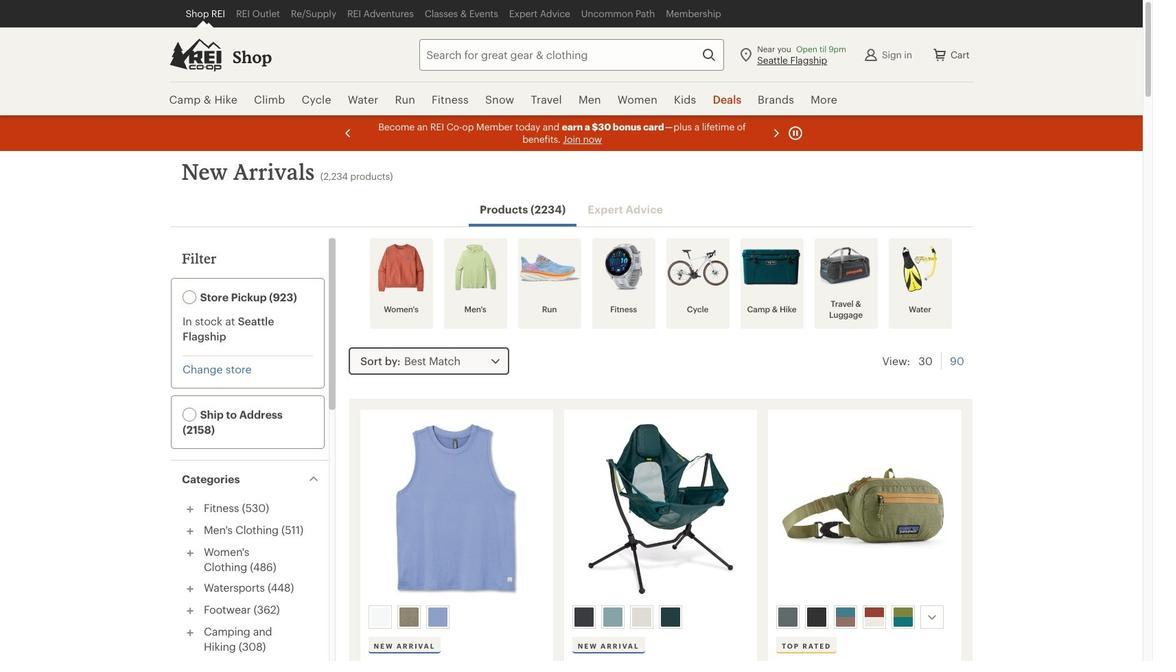 Task type: describe. For each thing, give the bounding box(es) containing it.
group for vuori energy long tank top - women's 0 image
[[366, 603, 547, 632]]

toggle fitness sub-items image
[[182, 501, 198, 518]]

black pearl image
[[575, 608, 594, 627]]

expand color swatches image
[[924, 609, 941, 625]]

previous message image
[[339, 125, 356, 141]]

promotional messages marquee
[[0, 115, 1143, 151]]

toggle men%27s-clothing sub-items image
[[182, 523, 198, 540]]

group for patagonia ultralight black hole mini hip pack 0 image
[[774, 603, 955, 632]]

blue quartz heather image
[[428, 608, 447, 627]]

vuori energy long tank top - women's 0 image
[[368, 418, 545, 600]]

nouveau green image
[[779, 608, 798, 627]]

fitness image
[[594, 244, 654, 292]]

travel & luggage image
[[816, 244, 876, 292]]

subtidal blue image
[[894, 608, 913, 627]]

Search for great gear & clothing text field
[[420, 39, 724, 70]]

rei co-op, go to rei.com home page image
[[169, 38, 221, 71]]

toggle camping-and-hiking sub-items image
[[182, 625, 198, 641]]

cycle image
[[668, 244, 728, 292]]

run image
[[519, 244, 580, 292]]

mangrove red image
[[865, 608, 884, 627]]

lagoon image
[[661, 608, 680, 627]]



Task type: vqa. For each thing, say whether or not it's contained in the screenshot.
the Patagonia Ultralight Black Hole Mini Hip Pack 0 IMAGE
yes



Task type: locate. For each thing, give the bounding box(es) containing it.
women's image
[[371, 244, 431, 292]]

banner
[[0, 0, 1143, 117]]

3 group from the left
[[774, 603, 955, 632]]

shopping cart is empty image
[[932, 46, 948, 63]]

toggle watersports sub-items image
[[182, 581, 198, 597]]

silt/citron image
[[603, 608, 623, 627]]

white image
[[370, 608, 390, 627]]

next message image
[[768, 125, 784, 141]]

group
[[366, 603, 547, 632], [570, 603, 751, 632], [774, 603, 955, 632]]

men's image
[[445, 244, 506, 292]]

search image
[[701, 46, 718, 63]]

1 horizontal spatial group
[[570, 603, 751, 632]]

patchwork/subtidal blue image
[[836, 608, 856, 627]]

2 horizontal spatial group
[[774, 603, 955, 632]]

group for nemo stargaze reclining camp chair 0 "image"
[[570, 603, 751, 632]]

nemo stargaze reclining camp chair 0 image
[[572, 418, 749, 600]]

black image
[[807, 608, 827, 627]]

pause banner message scrolling image
[[787, 125, 804, 141]]

2 group from the left
[[570, 603, 751, 632]]

None search field
[[395, 39, 724, 70]]

0 horizontal spatial group
[[366, 603, 547, 632]]

toggle footwear sub-items image
[[182, 603, 198, 619]]

toggle women%27s-clothing sub-items image
[[182, 545, 198, 562]]

None field
[[420, 39, 724, 70]]

add filter: ship to address (2158) image
[[182, 408, 196, 422]]

water image
[[890, 244, 951, 292]]

patagonia ultralight black hole mini hip pack 0 image
[[777, 418, 953, 600]]

pelican gray image
[[632, 608, 651, 627]]

camp & hike image
[[742, 244, 802, 292]]

pistachio heather image
[[399, 608, 418, 627]]

1 group from the left
[[366, 603, 547, 632]]



